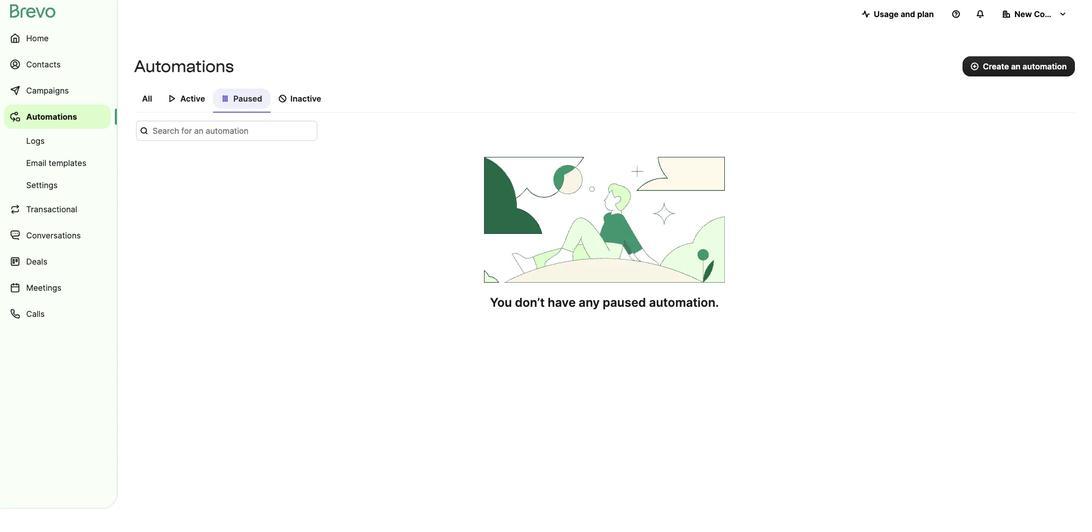 Task type: vqa. For each thing, say whether or not it's contained in the screenshot.
the left 20,000
no



Task type: describe. For each thing, give the bounding box(es) containing it.
calls
[[26, 309, 45, 319]]

conversations link
[[4, 224, 111, 248]]

home
[[26, 33, 49, 43]]

deals
[[26, 257, 47, 267]]

all
[[142, 94, 152, 104]]

active
[[180, 94, 205, 104]]

inactive link
[[270, 89, 329, 112]]

automation
[[1023, 61, 1067, 72]]

meetings link
[[4, 276, 111, 300]]

and
[[901, 9, 915, 19]]

campaigns link
[[4, 79, 111, 103]]

an
[[1011, 61, 1021, 72]]

automation.
[[649, 296, 719, 310]]

0 vertical spatial automations
[[134, 57, 234, 76]]

new
[[1015, 9, 1032, 19]]

create
[[983, 61, 1009, 72]]

email
[[26, 158, 46, 168]]

logs link
[[4, 131, 111, 151]]

templates
[[49, 158, 86, 168]]

automations inside automations 'link'
[[26, 112, 77, 122]]

calls link
[[4, 302, 111, 326]]

any
[[579, 296, 600, 310]]

all link
[[134, 89, 160, 112]]

dxrbf image for active
[[168, 95, 176, 103]]

settings link
[[4, 175, 111, 195]]

contacts
[[26, 59, 61, 70]]

workflow-list-search-input search field
[[136, 121, 317, 141]]

plan
[[917, 9, 934, 19]]

settings
[[26, 180, 58, 190]]

have
[[548, 296, 576, 310]]



Task type: locate. For each thing, give the bounding box(es) containing it.
usage
[[874, 9, 899, 19]]

automations up logs link
[[26, 112, 77, 122]]

you don't have any paused automation.
[[490, 296, 719, 310]]

meetings
[[26, 283, 61, 293]]

dxrbf image left active
[[168, 95, 176, 103]]

create an automation button
[[963, 56, 1075, 77]]

dxrbf image left paused
[[221, 95, 229, 103]]

dxrbf image inside active link
[[168, 95, 176, 103]]

email templates
[[26, 158, 86, 168]]

inactive
[[290, 94, 321, 104]]

tab list
[[134, 89, 1075, 113]]

home link
[[4, 26, 111, 50]]

tab list containing all
[[134, 89, 1075, 113]]

usage and plan
[[874, 9, 934, 19]]

contacts link
[[4, 52, 111, 77]]

automations
[[134, 57, 234, 76], [26, 112, 77, 122]]

dxrbf image inside paused link
[[221, 95, 229, 103]]

active link
[[160, 89, 213, 112]]

usage and plan button
[[854, 4, 942, 24]]

campaigns
[[26, 86, 69, 96]]

you
[[490, 296, 512, 310]]

1 horizontal spatial automations
[[134, 57, 234, 76]]

create an automation
[[983, 61, 1067, 72]]

new company button
[[995, 4, 1075, 24]]

1 vertical spatial automations
[[26, 112, 77, 122]]

paused
[[233, 94, 262, 104]]

you don't have any paused automation. tab panel
[[134, 121, 1075, 311]]

deals link
[[4, 250, 111, 274]]

transactional
[[26, 205, 77, 215]]

automations link
[[4, 105, 111, 129]]

don't
[[515, 296, 545, 310]]

company
[[1034, 9, 1071, 19]]

paused link
[[213, 89, 270, 113]]

new company
[[1015, 9, 1071, 19]]

dxrbf image
[[278, 95, 286, 103]]

automations up active
[[134, 57, 234, 76]]

0 horizontal spatial automations
[[26, 112, 77, 122]]

transactional link
[[4, 197, 111, 222]]

0 horizontal spatial dxrbf image
[[168, 95, 176, 103]]

1 dxrbf image from the left
[[168, 95, 176, 103]]

dxrbf image
[[168, 95, 176, 103], [221, 95, 229, 103]]

conversations
[[26, 231, 81, 241]]

dxrbf image for paused
[[221, 95, 229, 103]]

email templates link
[[4, 153, 111, 173]]

logs
[[26, 136, 45, 146]]

paused
[[603, 296, 646, 310]]

1 horizontal spatial dxrbf image
[[221, 95, 229, 103]]

2 dxrbf image from the left
[[221, 95, 229, 103]]



